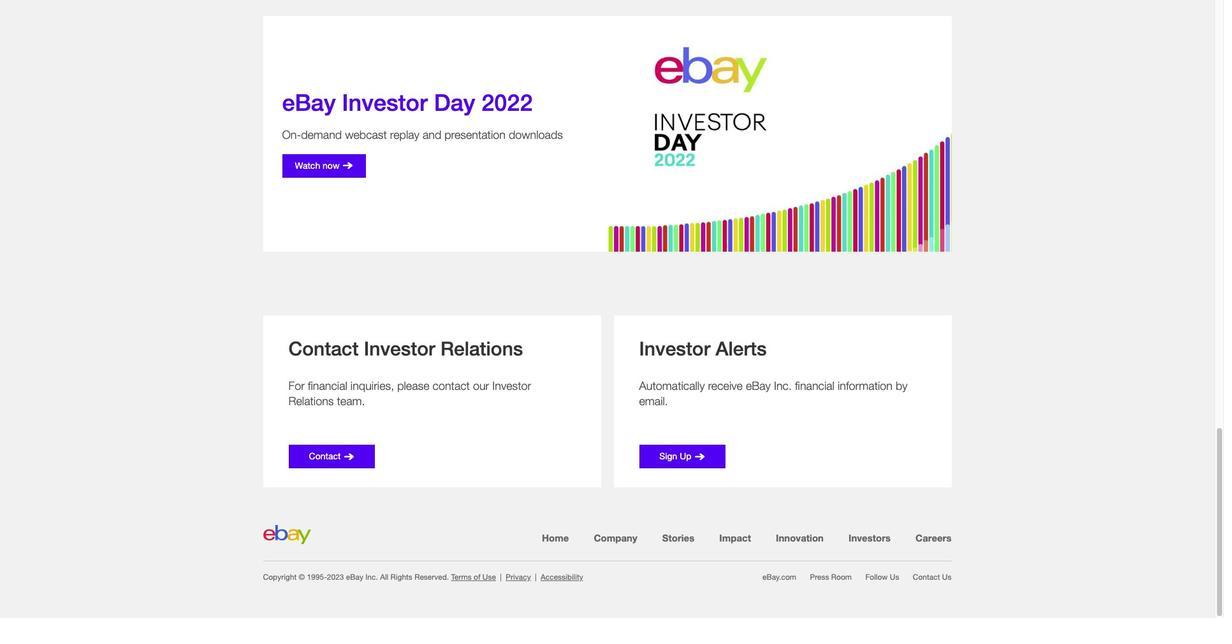Task type: locate. For each thing, give the bounding box(es) containing it.
0 horizontal spatial |
[[500, 572, 502, 582]]

on-
[[282, 128, 301, 141]]

2 vertical spatial ebay
[[346, 572, 363, 582]]

contact us
[[913, 572, 951, 582]]

ebay
[[282, 89, 336, 116], [746, 380, 771, 393], [346, 572, 363, 582]]

1 vertical spatial contact
[[309, 451, 341, 462]]

footer containing contact investor relations
[[0, 290, 1214, 618]]

0 horizontal spatial relations
[[288, 395, 334, 408]]

us
[[890, 572, 899, 582], [942, 572, 951, 582]]

inc. left all
[[365, 572, 378, 582]]

contact down careers at the bottom of page
[[913, 572, 940, 582]]

automatically receive ebay inc. financial information by email.
[[639, 380, 908, 408]]

investor inside for financial inquiries, please contact our investor relations team.
[[492, 380, 531, 393]]

financial inside for financial inquiries, please contact our investor relations team.
[[308, 380, 347, 393]]

0 horizontal spatial financial
[[308, 380, 347, 393]]

presentation
[[444, 128, 505, 141]]

0 vertical spatial inc.
[[774, 380, 792, 393]]

ebay right 2023
[[346, 572, 363, 582]]

2 | from the left
[[535, 572, 537, 582]]

replay
[[390, 128, 419, 141]]

ebay logo image
[[263, 526, 311, 545]]

contact inside quick links list
[[913, 572, 940, 582]]

impact link
[[719, 533, 751, 544]]

inc.
[[774, 380, 792, 393], [365, 572, 378, 582]]

2 horizontal spatial ebay
[[746, 380, 771, 393]]

us right follow
[[890, 572, 899, 582]]

watch now link
[[282, 154, 366, 178]]

0 vertical spatial contact
[[288, 337, 359, 360]]

terms of use link
[[451, 572, 496, 582]]

|
[[500, 572, 502, 582], [535, 572, 537, 582]]

follow us
[[865, 572, 899, 582]]

©
[[299, 572, 305, 582]]

up
[[680, 451, 691, 462]]

1 horizontal spatial inc.
[[774, 380, 792, 393]]

now
[[323, 160, 339, 171]]

demand
[[301, 128, 342, 141]]

2 us from the left
[[942, 572, 951, 582]]

automatically
[[639, 380, 705, 393]]

1 vertical spatial ebay
[[746, 380, 771, 393]]

| right use at the left bottom of the page
[[500, 572, 502, 582]]

contact investor relations
[[288, 337, 523, 360]]

press room
[[810, 572, 852, 582]]

1 us from the left
[[890, 572, 899, 582]]

investor alerts
[[639, 337, 767, 360]]

investor right our
[[492, 380, 531, 393]]

0 vertical spatial ebay
[[282, 89, 336, 116]]

company link
[[594, 533, 637, 544]]

1 horizontal spatial us
[[942, 572, 951, 582]]

| right privacy
[[535, 572, 537, 582]]

1 horizontal spatial financial
[[795, 380, 834, 393]]

on-demand webcast replay and presentation downloads
[[282, 128, 563, 141]]

ebay.com link
[[762, 572, 796, 582]]

contact
[[288, 337, 359, 360], [309, 451, 341, 462], [913, 572, 940, 582]]

1 vertical spatial inc.
[[365, 572, 378, 582]]

for financial inquiries, please contact our investor relations team.
[[288, 380, 531, 408]]

1 horizontal spatial relations
[[440, 337, 523, 360]]

webcast
[[345, 128, 387, 141]]

contact for contact us
[[913, 572, 940, 582]]

ebay investor day 2022
[[282, 89, 533, 116]]

ebay up "demand"
[[282, 89, 336, 116]]

and
[[423, 128, 441, 141]]

reserved.
[[414, 572, 449, 582]]

0 horizontal spatial ebay
[[282, 89, 336, 116]]

2 financial from the left
[[795, 380, 834, 393]]

financial left information
[[795, 380, 834, 393]]

relations up our
[[440, 337, 523, 360]]

contact up for
[[288, 337, 359, 360]]

relations inside for financial inquiries, please contact our investor relations team.
[[288, 395, 334, 408]]

careers link
[[916, 533, 951, 544]]

1 financial from the left
[[308, 380, 347, 393]]

us down careers link
[[942, 572, 951, 582]]

1 vertical spatial relations
[[288, 395, 334, 408]]

relations down for
[[288, 395, 334, 408]]

all
[[380, 572, 388, 582]]

innovation
[[776, 533, 824, 544]]

impact
[[719, 533, 751, 544]]

0 horizontal spatial us
[[890, 572, 899, 582]]

1 horizontal spatial ebay
[[346, 572, 363, 582]]

copyright
[[263, 572, 297, 582]]

2 vertical spatial contact
[[913, 572, 940, 582]]

ebay right receive on the right bottom of page
[[746, 380, 771, 393]]

alerts
[[716, 337, 767, 360]]

copyright © 1995-2023 ebay inc. all rights reserved. terms of use | privacy | accessibility
[[263, 572, 583, 582]]

1995-
[[307, 572, 327, 582]]

watch now
[[295, 160, 339, 171]]

contact for contact
[[309, 451, 341, 462]]

inc. inside "automatically receive ebay inc. financial information by email."
[[774, 380, 792, 393]]

1 horizontal spatial |
[[535, 572, 537, 582]]

investor
[[342, 89, 428, 116], [364, 337, 435, 360], [639, 337, 710, 360], [492, 380, 531, 393]]

inc. right receive on the right bottom of page
[[774, 380, 792, 393]]

please
[[397, 380, 429, 393]]

relations
[[440, 337, 523, 360], [288, 395, 334, 408]]

contact link
[[288, 445, 375, 469]]

privacy
[[506, 572, 531, 582]]

inquiries,
[[351, 380, 394, 393]]

for
[[288, 380, 305, 393]]

us for follow us
[[890, 572, 899, 582]]

site navigation element
[[263, 531, 951, 546]]

contact us link
[[913, 572, 951, 582]]

contact inside "link"
[[309, 451, 341, 462]]

financial
[[308, 380, 347, 393], [795, 380, 834, 393]]

footer
[[0, 290, 1214, 618]]

contact down 'team.'
[[309, 451, 341, 462]]

financial up 'team.'
[[308, 380, 347, 393]]



Task type: vqa. For each thing, say whether or not it's contained in the screenshot.
the Acquires
no



Task type: describe. For each thing, give the bounding box(es) containing it.
follow us link
[[865, 572, 899, 582]]

downloads
[[509, 128, 563, 141]]

investor up webcast
[[342, 89, 428, 116]]

1 | from the left
[[500, 572, 502, 582]]

information
[[838, 380, 892, 393]]

2023
[[327, 572, 344, 582]]

company
[[594, 533, 637, 544]]

terms
[[451, 572, 472, 582]]

careers
[[916, 533, 951, 544]]

stories
[[662, 533, 694, 544]]

accessibility
[[541, 572, 583, 582]]

rights
[[391, 572, 412, 582]]

team.
[[337, 395, 365, 408]]

us for contact us
[[942, 572, 951, 582]]

press
[[810, 572, 829, 582]]

investors link
[[848, 533, 891, 544]]

stories link
[[662, 533, 694, 544]]

ebay inside "automatically receive ebay inc. financial information by email."
[[746, 380, 771, 393]]

sign
[[659, 451, 677, 462]]

contact for contact investor relations
[[288, 337, 359, 360]]

receive
[[708, 380, 743, 393]]

innovation link
[[776, 533, 824, 544]]

investor up the automatically on the right bottom
[[639, 337, 710, 360]]

of
[[474, 572, 480, 582]]

follow
[[865, 572, 888, 582]]

sign up
[[659, 451, 691, 462]]

ebay.com
[[762, 572, 796, 582]]

our
[[473, 380, 489, 393]]

investors
[[848, 533, 891, 544]]

day
[[434, 89, 475, 116]]

room
[[831, 572, 852, 582]]

email.
[[639, 395, 668, 408]]

use
[[482, 572, 496, 582]]

quick links list
[[751, 572, 951, 583]]

watch
[[295, 160, 320, 171]]

0 horizontal spatial inc.
[[365, 572, 378, 582]]

sign up link
[[639, 445, 725, 469]]

accessibility link
[[541, 572, 583, 582]]

home link
[[542, 533, 569, 544]]

privacy link
[[506, 572, 531, 582]]

investor up the please
[[364, 337, 435, 360]]

2022
[[482, 89, 533, 116]]

contact
[[433, 380, 470, 393]]

0 vertical spatial relations
[[440, 337, 523, 360]]

home
[[542, 533, 569, 544]]

financial inside "automatically receive ebay inc. financial information by email."
[[795, 380, 834, 393]]

press room link
[[810, 572, 852, 582]]

by
[[896, 380, 908, 393]]



